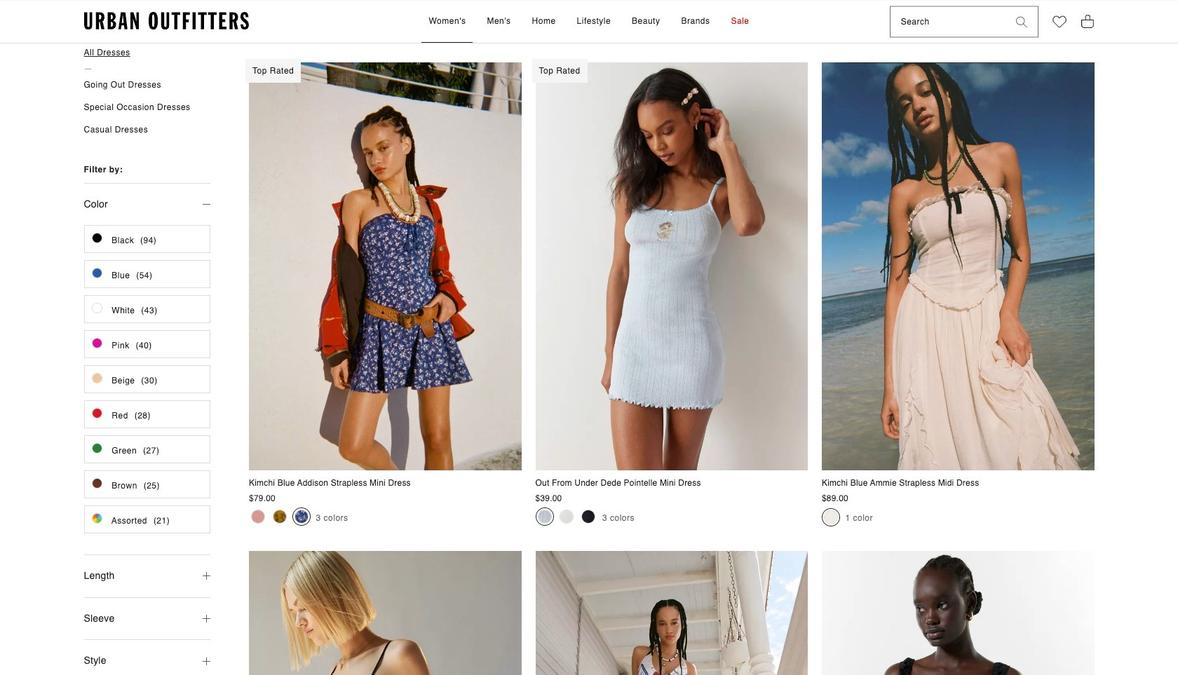 Task type: vqa. For each thing, say whether or not it's contained in the screenshot.
2nd Top Rated link from the right
no



Task type: describe. For each thing, give the bounding box(es) containing it.
urban outfitters image
[[84, 12, 249, 30]]

sky image
[[538, 510, 552, 524]]

original price: $79.00 element
[[249, 494, 276, 504]]

kimchi blue addison strapless mini dress image
[[249, 62, 522, 471]]

favorites image
[[1053, 15, 1067, 29]]

white image
[[560, 510, 574, 524]]

search image
[[1016, 16, 1028, 27]]

Search text field
[[891, 7, 1006, 37]]

out from under dede pointelle mini dress image
[[536, 62, 808, 471]]

blue multi image
[[295, 510, 309, 524]]



Task type: locate. For each thing, give the bounding box(es) containing it.
out from under juliette satin lace-trim mini dress image
[[249, 551, 522, 676]]

original price: $39.00 element
[[536, 494, 562, 504]]

my shopping bag image
[[1081, 13, 1095, 29]]

black image
[[581, 510, 595, 524]]

original price: $89.00 element
[[822, 494, 849, 504]]

main navigation element
[[303, 1, 876, 43]]

mauve image
[[251, 510, 265, 524]]

ivory image
[[824, 510, 838, 525]]

kimchi blue ammie strapless midi dress image
[[822, 62, 1095, 471]]

lioness drop-waist mini dress image
[[822, 551, 1095, 676]]

uo everleigh halter midi dress image
[[536, 551, 808, 676]]

None search field
[[891, 7, 1006, 37]]

brown multi image
[[273, 510, 287, 524]]



